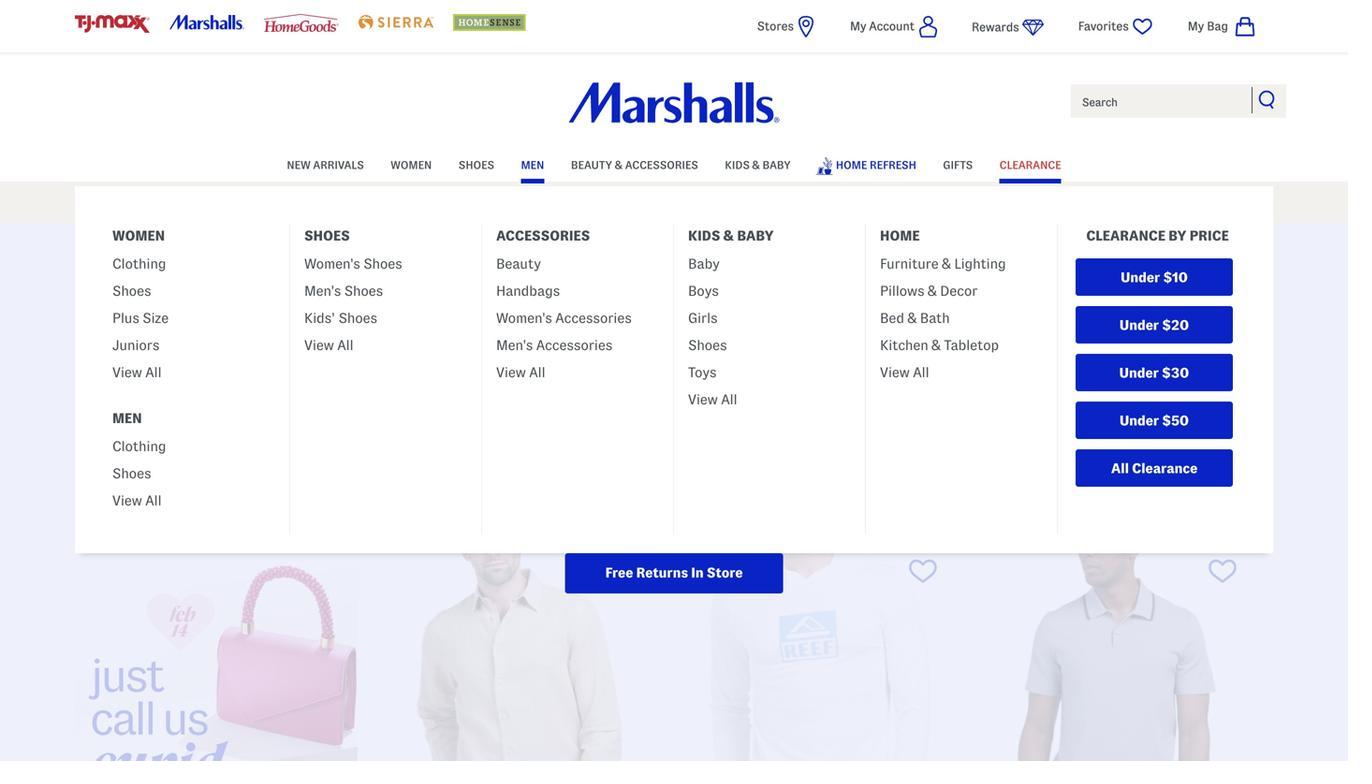 Task type: vqa. For each thing, say whether or not it's contained in the screenshot.
main content
no



Task type: describe. For each thing, give the bounding box(es) containing it.
in
[[691, 565, 704, 580]]

accessories up the men's accessories link
[[555, 310, 632, 326]]

pillows
[[880, 283, 925, 299]]

men's for men's accessories
[[496, 338, 533, 353]]

1,684
[[638, 282, 672, 297]]

stores
[[757, 20, 794, 33]]

pillows & decor
[[880, 283, 978, 299]]

view down men's accessories at the top
[[496, 365, 526, 380]]

kids'
[[304, 310, 335, 326]]

stores link
[[757, 15, 817, 38]]

view all for the view all 'link' under size: all
[[112, 493, 162, 508]]

kids & baby link
[[725, 149, 791, 178]]

tabletop
[[944, 338, 999, 353]]

kids' shoes
[[304, 310, 377, 326]]

clearance inside button
[[1132, 460, 1198, 476]]

view
[[1203, 486, 1240, 505]]

$50
[[1162, 413, 1189, 428]]

view all for the view all 'link' below girls
[[660, 374, 713, 389]]

kids' shoes link
[[304, 302, 377, 330]]

clothing for women
[[112, 256, 166, 272]]

my account
[[850, 20, 915, 33]]

& for beauty & accessories link
[[615, 159, 623, 171]]

beauty & accessories
[[571, 159, 698, 171]]

size:
[[89, 441, 121, 456]]

view all for the view all 'link' underneath kids'
[[304, 338, 353, 353]]

10
[[1147, 486, 1164, 505]]

men's shoes
[[304, 283, 383, 299]]

view down toys
[[688, 392, 718, 407]]

under $20 button
[[1076, 306, 1233, 344]]

women inside the clearance menu
[[112, 228, 165, 243]]

bed & bath
[[880, 310, 950, 326]]

bag
[[1207, 20, 1228, 33]]

men inside men 1,684 items
[[646, 248, 702, 279]]

women's shoes link
[[304, 248, 402, 275]]

home group for women
[[98, 248, 289, 395]]

banner containing women
[[0, 0, 1348, 594]]

marshalls.com image
[[169, 15, 244, 29]]

favorites
[[1078, 20, 1129, 33]]

size
[[143, 310, 169, 326]]

under $50 button
[[1076, 402, 1233, 439]]

view down kitchen
[[880, 365, 910, 380]]

home group for men
[[98, 431, 289, 523]]

beauty & accessories link
[[571, 149, 698, 178]]

plus size
[[112, 310, 169, 326]]

under $10
[[1121, 269, 1188, 285]]

favorites link
[[1078, 15, 1155, 38]]

rewards link
[[972, 16, 1045, 39]]

view all link down size: all
[[112, 485, 162, 512]]

clothing for men
[[112, 439, 166, 454]]

women's for women's shoes
[[304, 256, 360, 272]]

women's shoes
[[304, 256, 402, 272]]

clearance by price
[[1086, 228, 1229, 243]]

decor
[[940, 283, 978, 299]]

$10
[[1163, 269, 1188, 285]]

price
[[1190, 228, 1229, 243]]

none submit inside site search search field
[[1258, 90, 1277, 109]]

shoes link up by:
[[112, 458, 151, 485]]

bed & bath link
[[880, 302, 950, 330]]

under for under $10
[[1121, 269, 1160, 285]]

home refresh
[[836, 159, 916, 171]]

shoes link up plus
[[112, 275, 151, 302]]

view all link down juniors on the left of page
[[112, 357, 162, 384]]

men's accessories link
[[496, 330, 613, 357]]

0 vertical spatial women
[[391, 159, 432, 171]]

by:
[[121, 488, 143, 503]]

new for clothing
[[163, 325, 191, 340]]

home refresh link
[[816, 148, 916, 181]]

0 vertical spatial clearance
[[1000, 159, 1061, 171]]

men's accessories
[[496, 338, 613, 353]]

accessories down women's accessories
[[536, 338, 613, 353]]

& for kids & baby link
[[752, 159, 760, 171]]

valentine's day image
[[75, 547, 358, 761]]

view down juniors on the left of page
[[112, 365, 142, 380]]

furniture
[[880, 256, 939, 272]]

0 vertical spatial kids
[[725, 159, 750, 171]]

toys link
[[688, 357, 717, 384]]

plus
[[112, 310, 139, 326]]

new for women
[[287, 159, 311, 171]]

women's accessories
[[496, 310, 632, 326]]

product sorting navigation
[[75, 474, 1273, 526]]

men's shoes link
[[304, 275, 383, 302]]

featured
[[146, 488, 203, 503]]

home group for home
[[866, 248, 1057, 395]]

homesense.com image
[[453, 14, 528, 31]]

store
[[707, 565, 743, 580]]

bath
[[920, 310, 950, 326]]

handbags
[[496, 283, 560, 299]]

arrivals for clothing
[[194, 325, 246, 340]]

by
[[1169, 228, 1187, 243]]

furniture & lighting
[[880, 256, 1006, 272]]

view all for the view all 'link' underneath men's accessories at the top
[[496, 365, 545, 380]]

/
[[1136, 486, 1143, 505]]

home group for accessories
[[482, 248, 673, 395]]

home for home
[[880, 228, 920, 243]]

my account link
[[850, 15, 938, 38]]

sort by: featured
[[90, 488, 203, 503]]

site search search field
[[1069, 82, 1288, 120]]

juniors link
[[112, 330, 160, 357]]

home for home refresh
[[836, 159, 867, 171]]

free
[[605, 565, 633, 580]]

pillows & decor link
[[880, 275, 978, 302]]

kids inside the clearance menu
[[688, 228, 720, 243]]

view down kids'
[[304, 338, 334, 353]]

girls link
[[688, 302, 718, 330]]

1
[[1125, 486, 1132, 505]]

lighting
[[954, 256, 1006, 272]]

shoes inside "link"
[[363, 256, 402, 272]]

all clearance
[[1111, 460, 1198, 476]]

& for furniture & lighting 'link'
[[942, 256, 951, 272]]

juniors
[[112, 338, 160, 353]]

1 vertical spatial baby
[[737, 228, 774, 243]]

1 / 10
[[1125, 486, 1164, 505]]

kids & baby inside the clearance menu
[[688, 228, 774, 243]]

all clearance button
[[1076, 449, 1233, 487]]

view left featured
[[112, 493, 142, 508]]

girls
[[688, 310, 718, 326]]

& for bed & bath link
[[908, 310, 917, 326]]

shops link
[[885, 315, 1066, 351]]

under $10 button
[[1076, 258, 1233, 296]]

view all link down kitchen
[[880, 357, 929, 384]]

boys link
[[688, 275, 719, 302]]



Task type: locate. For each thing, give the bounding box(es) containing it.
navigation inside the 'product sorting' 'navigation'
[[1125, 474, 1273, 518]]

clearance menu
[[75, 186, 1273, 594]]

beauty for beauty & accessories
[[571, 159, 612, 171]]

kitchen & tabletop
[[880, 338, 999, 353]]

new arrivals link for clothing
[[114, 315, 295, 351]]

men inside the clearance menu
[[112, 411, 142, 426]]

clothing link up plus size link
[[112, 248, 166, 275]]

view all for the view all 'link' underneath kitchen
[[880, 365, 929, 380]]

new arrivals right juniors link
[[163, 325, 246, 340]]

1 vertical spatial beauty
[[496, 256, 541, 272]]

view all link down men's accessories at the top
[[496, 357, 545, 384]]

gifts
[[943, 159, 973, 171]]

None submit
[[1258, 90, 1277, 109]]

view all down juniors on the left of page
[[112, 365, 162, 380]]

menu bar
[[75, 148, 1273, 594]]

marshalls home image
[[569, 82, 779, 123]]

1 vertical spatial women's
[[496, 310, 552, 326]]

view all
[[304, 338, 353, 353], [112, 365, 162, 380], [496, 365, 545, 380], [880, 365, 929, 380], [660, 374, 713, 389], [688, 392, 737, 407], [112, 493, 162, 508]]

my
[[850, 20, 866, 33], [1188, 20, 1204, 33]]

kids & baby
[[725, 159, 791, 171], [688, 228, 774, 243]]

0 horizontal spatial my
[[850, 20, 866, 33]]

clothing up plus size link
[[112, 256, 166, 272]]

0 horizontal spatial women
[[112, 228, 165, 243]]

marquee
[[0, 186, 1348, 223]]

view all for the view all 'link' underneath toys
[[688, 392, 737, 407]]

home group for shoes
[[290, 248, 481, 368]]

free returns in store link
[[565, 553, 783, 594]]

men link
[[521, 149, 544, 178]]

1 vertical spatial kids & baby
[[688, 228, 774, 243]]

under left $50
[[1120, 413, 1159, 428]]

1 vertical spatial arrivals
[[194, 325, 246, 340]]

1 horizontal spatial new arrivals
[[287, 159, 364, 171]]

clothing link for men
[[112, 431, 166, 458]]

toys
[[688, 365, 717, 380]]

rewards
[[972, 21, 1019, 34]]

my inside my bag link
[[1188, 20, 1204, 33]]

0 horizontal spatial home
[[836, 159, 867, 171]]

view all down men's accessories at the top
[[496, 365, 545, 380]]

new arrivals inside menu bar
[[287, 159, 364, 171]]

0 vertical spatial clothing
[[112, 256, 166, 272]]

1 horizontal spatial women
[[391, 159, 432, 171]]

$20
[[1162, 317, 1189, 333]]

0 vertical spatial clothing link
[[112, 248, 166, 275]]

handbags link
[[496, 275, 560, 302]]

women's down handbags
[[496, 310, 552, 326]]

clearance link up $30
[[1078, 315, 1258, 351]]

home
[[836, 159, 867, 171], [880, 228, 920, 243]]

0 vertical spatial beauty
[[571, 159, 612, 171]]

clearance right gifts on the right of page
[[1000, 159, 1061, 171]]

plus size link
[[112, 302, 169, 330]]

shoes link left men link
[[459, 149, 494, 178]]

items
[[675, 282, 711, 297]]

my for my bag
[[1188, 20, 1204, 33]]

baby down kids & baby link
[[737, 228, 774, 243]]

under left $30
[[1119, 365, 1159, 380]]

Search text field
[[1069, 82, 1288, 120]]

0 vertical spatial kids & baby
[[725, 159, 791, 171]]

clothing link for women
[[112, 248, 166, 275]]

home group containing women's shoes
[[290, 248, 481, 368]]

my inside my account link
[[850, 20, 866, 33]]

men's up kids'
[[304, 283, 341, 299]]

0 vertical spatial baby
[[763, 159, 791, 171]]

view all for the view all 'link' under juniors on the left of page
[[112, 365, 162, 380]]

kids
[[725, 159, 750, 171], [688, 228, 720, 243]]

shoes link down girls
[[688, 330, 727, 357]]

1 vertical spatial new arrivals link
[[114, 315, 295, 351]]

view all link down girls
[[596, 364, 777, 399]]

1 vertical spatial clearance
[[1135, 325, 1201, 340]]

1 vertical spatial women
[[112, 228, 165, 243]]

view all menu item
[[1203, 486, 1264, 505]]

women's for women's accessories
[[496, 310, 552, 326]]

shoes
[[459, 159, 494, 171], [304, 228, 350, 243], [363, 256, 402, 272], [112, 283, 151, 299], [344, 283, 383, 299], [339, 310, 377, 326], [570, 325, 610, 340], [688, 338, 727, 353], [112, 466, 151, 481]]

account
[[869, 20, 915, 33]]

under
[[1121, 269, 1160, 285], [1119, 317, 1159, 333], [1119, 365, 1159, 380], [1120, 413, 1159, 428]]

clearance link right gifts link
[[1000, 149, 1061, 178]]

view all down size: all
[[112, 493, 162, 508]]

clothing link up by:
[[112, 431, 166, 458]]

2 vertical spatial clothing link
[[112, 431, 166, 458]]

home group
[[98, 248, 289, 395], [290, 248, 481, 368], [482, 248, 673, 395], [674, 248, 865, 422], [866, 248, 1057, 395], [98, 431, 289, 523]]

view all down kids'
[[304, 338, 353, 353]]

women's inside "link"
[[304, 256, 360, 272]]

0 horizontal spatial new
[[163, 325, 191, 340]]

kids up baby link
[[688, 228, 720, 243]]

free returns in store
[[605, 565, 743, 580]]

0 horizontal spatial beauty
[[496, 256, 541, 272]]

beauty for beauty
[[496, 256, 541, 272]]

clothing link down men's shoes
[[307, 315, 488, 351]]

beauty inside the clearance menu
[[496, 256, 541, 272]]

accessories down marshalls home image
[[625, 159, 698, 171]]

home group containing beauty
[[482, 248, 673, 395]]

view down girls
[[660, 374, 692, 389]]

1 vertical spatial kids
[[688, 228, 720, 243]]

2 my from the left
[[1188, 20, 1204, 33]]

0 horizontal spatial arrivals
[[194, 325, 246, 340]]

arrivals right the size
[[194, 325, 246, 340]]

gifts link
[[943, 149, 973, 178]]

0 horizontal spatial kids
[[688, 228, 720, 243]]

under left $10
[[1121, 269, 1160, 285]]

navigation containing 1 / 10
[[1125, 474, 1273, 518]]

view all link
[[304, 330, 353, 357], [112, 357, 162, 384], [496, 357, 545, 384], [880, 357, 929, 384], [596, 364, 777, 399], [688, 384, 737, 411], [112, 485, 162, 512]]

under $30 button
[[1076, 354, 1233, 391]]

under for under $20
[[1119, 317, 1159, 333]]

&
[[615, 159, 623, 171], [752, 159, 760, 171], [723, 228, 734, 243], [942, 256, 951, 272], [928, 283, 937, 299], [908, 310, 917, 326], [932, 338, 941, 353]]

clothing up by:
[[112, 439, 166, 454]]

& for pillows & decor link
[[928, 283, 937, 299]]

1 horizontal spatial beauty
[[571, 159, 612, 171]]

home left "refresh"
[[836, 159, 867, 171]]

shops
[[955, 325, 996, 340]]

all inside button
[[1111, 460, 1129, 476]]

shoes link
[[459, 149, 494, 178], [112, 275, 151, 302], [500, 315, 680, 351], [688, 330, 727, 357], [112, 458, 151, 485]]

baby
[[763, 159, 791, 171], [737, 228, 774, 243], [688, 256, 720, 272]]

refresh
[[870, 159, 916, 171]]

view all down kitchen
[[880, 365, 929, 380]]

0 vertical spatial men's
[[304, 283, 341, 299]]

under for under $30
[[1119, 365, 1159, 380]]

1 my from the left
[[850, 20, 866, 33]]

2 vertical spatial clearance
[[1132, 460, 1198, 476]]

my bag link
[[1188, 15, 1256, 38]]

home group containing furniture & lighting
[[866, 248, 1057, 395]]

my bag
[[1188, 20, 1228, 33]]

1 vertical spatial new
[[163, 325, 191, 340]]

navigation
[[1125, 474, 1273, 518]]

1 vertical spatial clothing link
[[307, 315, 488, 351]]

view all down girls
[[660, 374, 713, 389]]

men
[[521, 159, 544, 171], [75, 235, 99, 249], [646, 248, 702, 279], [112, 411, 142, 426]]

view all link down toys
[[688, 384, 737, 411]]

under inside "button"
[[1121, 269, 1160, 285]]

home group containing baby
[[674, 248, 865, 422]]

0 horizontal spatial clearance link
[[1000, 149, 1061, 178]]

shoes link down handbags
[[500, 315, 680, 351]]

furniture & lighting link
[[880, 248, 1006, 275]]

my for my account
[[850, 20, 866, 33]]

men's for men's shoes
[[304, 283, 341, 299]]

tjmaxx.com image
[[75, 15, 150, 33]]

1 horizontal spatial new
[[287, 159, 311, 171]]

women's up "men's shoes" link
[[304, 256, 360, 272]]

new arrivals link
[[287, 149, 364, 178], [114, 315, 295, 351]]

0 horizontal spatial women's
[[304, 256, 360, 272]]

product pagination menu bar
[[1125, 474, 1273, 518]]

under $50
[[1120, 413, 1189, 428]]

women's
[[304, 256, 360, 272], [496, 310, 552, 326]]

accessories
[[625, 159, 698, 171], [496, 228, 590, 243], [555, 310, 632, 326], [536, 338, 613, 353]]

under $20
[[1119, 317, 1189, 333]]

kitchen
[[880, 338, 928, 353]]

men 1,684 items
[[638, 248, 711, 297]]

& for kitchen & tabletop link
[[932, 338, 941, 353]]

new
[[287, 159, 311, 171], [163, 325, 191, 340]]

new arrivals left the women link at the top left
[[287, 159, 364, 171]]

2 vertical spatial baby
[[688, 256, 720, 272]]

banner
[[0, 0, 1348, 594]]

home up 'furniture'
[[880, 228, 920, 243]]

1 vertical spatial men's
[[496, 338, 533, 353]]

new arrivals
[[287, 159, 364, 171], [163, 325, 246, 340]]

new arrivals link for women
[[287, 149, 364, 178]]

1 horizontal spatial my
[[1188, 20, 1204, 33]]

under for under $50
[[1120, 413, 1159, 428]]

returns
[[636, 565, 688, 580]]

1 horizontal spatial kids
[[725, 159, 750, 171]]

size: all
[[89, 441, 140, 456]]

beauty right men link
[[571, 159, 612, 171]]

my left account
[[850, 20, 866, 33]]

new arrivals for women
[[287, 159, 364, 171]]

home inside the clearance menu
[[880, 228, 920, 243]]

view all
[[1203, 486, 1264, 505]]

clearance up 10
[[1132, 460, 1198, 476]]

clearance
[[1086, 228, 1166, 243]]

baby link
[[688, 248, 720, 275]]

kids down marshalls home image
[[725, 159, 750, 171]]

baby left home refresh link
[[763, 159, 791, 171]]

1 vertical spatial new arrivals
[[163, 325, 246, 340]]

view all link down kids'
[[304, 330, 353, 357]]

all
[[1244, 486, 1264, 505]]

$30
[[1162, 365, 1189, 380]]

accessories up beauty link
[[496, 228, 590, 243]]

1 horizontal spatial home
[[880, 228, 920, 243]]

new arrivals for clothing
[[163, 325, 246, 340]]

menu bar containing women
[[75, 148, 1273, 594]]

boys
[[688, 283, 719, 299]]

1 vertical spatial clearance link
[[1078, 315, 1258, 351]]

1 horizontal spatial women's
[[496, 310, 552, 326]]

arrivals left the women link at the top left
[[313, 159, 364, 171]]

view all down toys
[[688, 392, 737, 407]]

clothing link
[[112, 248, 166, 275], [307, 315, 488, 351], [112, 431, 166, 458]]

1 vertical spatial home
[[880, 228, 920, 243]]

1 horizontal spatial men's
[[496, 338, 533, 353]]

clothing
[[112, 256, 166, 272], [369, 325, 425, 340], [112, 439, 166, 454]]

1 vertical spatial clothing
[[369, 325, 425, 340]]

my left the bag
[[1188, 20, 1204, 33]]

0 horizontal spatial new arrivals
[[163, 325, 246, 340]]

clothing down men's shoes
[[369, 325, 425, 340]]

arrivals for women
[[313, 159, 364, 171]]

0 vertical spatial home
[[836, 159, 867, 171]]

view
[[304, 338, 334, 353], [112, 365, 142, 380], [496, 365, 526, 380], [880, 365, 910, 380], [660, 374, 692, 389], [688, 392, 718, 407], [112, 493, 142, 508]]

2 vertical spatial clothing
[[112, 439, 166, 454]]

home group for kids & baby
[[674, 248, 865, 422]]

0 vertical spatial new arrivals
[[287, 159, 364, 171]]

linen blend beach long sleeve shirt image
[[374, 547, 657, 761]]

1 horizontal spatial clearance link
[[1078, 315, 1258, 351]]

arrivals
[[313, 159, 364, 171], [194, 325, 246, 340]]

women link
[[391, 149, 432, 178]]

under $30
[[1119, 365, 1189, 380]]

under left $20
[[1119, 317, 1159, 333]]

men's down handbags
[[496, 338, 533, 353]]

gorris stretch knit sweater polo image
[[974, 547, 1256, 761]]

baby up boys link
[[688, 256, 720, 272]]

0 horizontal spatial men's
[[304, 283, 341, 299]]

0 vertical spatial women's
[[304, 256, 360, 272]]

baby inside home 'group'
[[688, 256, 720, 272]]

view all inside the view all 'link'
[[660, 374, 713, 389]]

sierra.com image
[[358, 15, 433, 29]]

0 vertical spatial new
[[287, 159, 311, 171]]

clearance
[[1000, 159, 1061, 171], [1135, 325, 1201, 340], [1132, 460, 1198, 476]]

0 vertical spatial arrivals
[[313, 159, 364, 171]]

& inside 'link'
[[942, 256, 951, 272]]

beauty
[[571, 159, 612, 171], [496, 256, 541, 272]]

beauty link
[[496, 248, 541, 275]]

homegoods.com image
[[264, 14, 339, 32]]

0 vertical spatial new arrivals link
[[287, 149, 364, 178]]

clearance up $30
[[1135, 325, 1201, 340]]

1 horizontal spatial arrivals
[[313, 159, 364, 171]]

clemons hooded rash guard shirt image
[[674, 547, 957, 761]]

0 vertical spatial clearance link
[[1000, 149, 1061, 178]]

beauty up handbags link
[[496, 256, 541, 272]]



